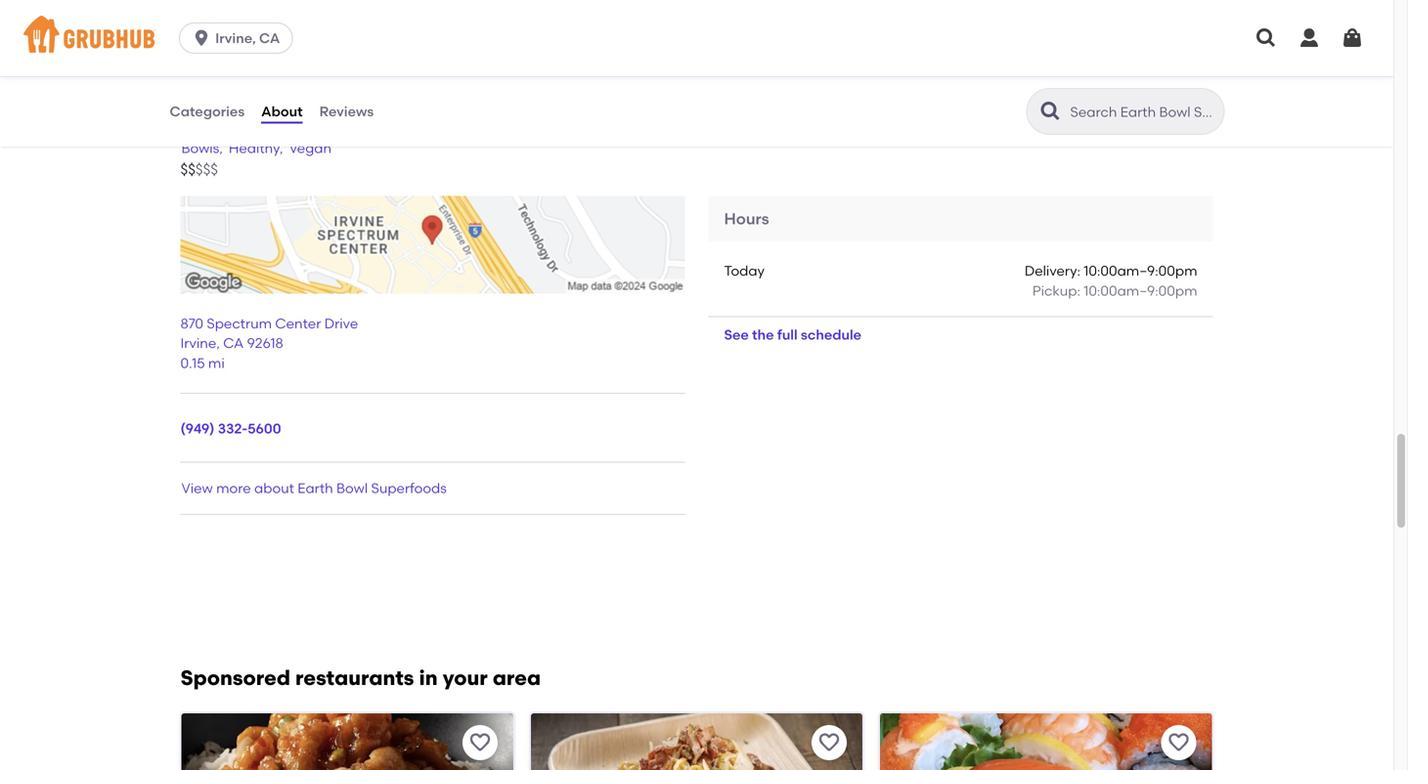 Task type: describe. For each thing, give the bounding box(es) containing it.
the
[[752, 327, 774, 343]]

whealthy-irvine  logo image
[[531, 714, 863, 771]]

main navigation navigation
[[0, 0, 1394, 76]]

mi
[[208, 355, 225, 372]]

svg image inside irvine, ca button
[[192, 28, 211, 48]]

1 vertical spatial earth
[[298, 480, 333, 497]]

about
[[254, 480, 294, 497]]

0 horizontal spatial earth
[[180, 103, 244, 132]]

ca inside "870 spectrum center drive irvine , ca 92618 0.15 mi"
[[223, 335, 244, 352]]

orange roll & sushi logo image
[[880, 714, 1212, 771]]

bowls, healthy, vegan
[[181, 140, 332, 156]]

view
[[181, 480, 213, 497]]

vegan button
[[288, 137, 333, 159]]

about
[[261, 103, 303, 120]]

p.f. chang's logo image
[[181, 714, 513, 771]]

870 spectrum center drive irvine , ca 92618 0.15 mi
[[180, 315, 358, 372]]

1 svg image from the left
[[1255, 26, 1278, 50]]

92618
[[247, 335, 283, 352]]

$$$$$
[[180, 161, 218, 178]]

view more about earth bowl superfoods
[[181, 480, 447, 497]]

pickup: 10:00am–9:00pm
[[1033, 283, 1198, 299]]

$$
[[180, 161, 195, 178]]

categories
[[170, 103, 245, 120]]

healthy, button
[[228, 137, 284, 159]]

see the full schedule
[[724, 327, 862, 343]]

save this restaurant button for orange roll & sushi logo
[[1161, 726, 1197, 761]]

bowls, button
[[180, 137, 224, 159]]

1 horizontal spatial svg image
[[1298, 26, 1321, 50]]

full
[[777, 327, 798, 343]]

categories button
[[169, 76, 246, 147]]

(949)
[[180, 420, 215, 437]]

save this restaurant image for p.f. chang's logo save this restaurant button
[[468, 732, 492, 755]]

reviews button
[[318, 76, 375, 147]]

irvine, ca
[[215, 30, 280, 46]]

search icon image
[[1039, 100, 1063, 123]]

see the full schedule button
[[709, 318, 877, 353]]

restaurants
[[295, 666, 414, 691]]

10:00am–9:00pm for pickup: 10:00am–9:00pm
[[1084, 283, 1198, 299]]

save this restaurant button for whealthy-irvine  logo at the bottom of the page
[[812, 726, 847, 761]]

ca inside button
[[259, 30, 280, 46]]

0 vertical spatial superfoods
[[314, 103, 449, 132]]

vegan
[[289, 140, 332, 156]]

schedule
[[801, 327, 862, 343]]

drive
[[324, 315, 358, 332]]

save this restaurant button for p.f. chang's logo
[[462, 726, 498, 761]]



Task type: vqa. For each thing, say whether or not it's contained in the screenshot.
"Today"
yes



Task type: locate. For each thing, give the bounding box(es) containing it.
bowls,
[[181, 140, 223, 156]]

1 horizontal spatial earth
[[298, 480, 333, 497]]

svg image
[[1255, 26, 1278, 50], [1341, 26, 1364, 50]]

more
[[216, 480, 251, 497]]

irvine, ca button
[[179, 22, 301, 54]]

0 horizontal spatial bowl
[[250, 103, 308, 132]]

1 horizontal spatial save this restaurant image
[[818, 732, 841, 755]]

0 horizontal spatial svg image
[[192, 28, 211, 48]]

save this restaurant image for save this restaurant button related to whealthy-irvine  logo at the bottom of the page
[[818, 732, 841, 755]]

1 horizontal spatial svg image
[[1341, 26, 1364, 50]]

0 vertical spatial bowl
[[250, 103, 308, 132]]

5600
[[248, 420, 281, 437]]

ca right "irvine,"
[[259, 30, 280, 46]]

1 horizontal spatial ca
[[259, 30, 280, 46]]

0 vertical spatial earth
[[180, 103, 244, 132]]

about button
[[260, 76, 304, 147]]

irvine,
[[215, 30, 256, 46]]

bowl right about
[[336, 480, 368, 497]]

info
[[525, 103, 571, 132]]

1 vertical spatial ca
[[223, 335, 244, 352]]

ca
[[259, 30, 280, 46], [223, 335, 244, 352]]

pickup:
[[1033, 283, 1081, 299]]

save this restaurant image
[[468, 732, 492, 755], [818, 732, 841, 755]]

0.15
[[180, 355, 205, 372]]

in
[[419, 666, 438, 691]]

ca right ,
[[223, 335, 244, 352]]

1 save this restaurant button from the left
[[462, 726, 498, 761]]

hours
[[724, 209, 769, 228]]

0 horizontal spatial svg image
[[1255, 26, 1278, 50]]

1 vertical spatial 10:00am–9:00pm
[[1084, 283, 1198, 299]]

delivery: 10:00am–9:00pm
[[1025, 263, 1198, 279]]

2 save this restaurant button from the left
[[812, 726, 847, 761]]

1 save this restaurant image from the left
[[468, 732, 492, 755]]

2 10:00am–9:00pm from the top
[[1084, 283, 1198, 299]]

sponsored restaurants in your area
[[180, 666, 541, 691]]

2 save this restaurant image from the left
[[818, 732, 841, 755]]

1 vertical spatial bowl
[[336, 480, 368, 497]]

superfoods
[[314, 103, 449, 132], [371, 480, 447, 497]]

Search Earth Bowl Superfoods search field
[[1068, 103, 1218, 121]]

870
[[180, 315, 203, 332]]

svg image
[[1298, 26, 1321, 50], [192, 28, 211, 48]]

0 vertical spatial 10:00am–9:00pm
[[1084, 263, 1198, 279]]

reviews
[[319, 103, 374, 120]]

menu
[[455, 103, 519, 132]]

(949) 332-5600 button
[[180, 419, 281, 439]]

1 vertical spatial superfoods
[[371, 480, 447, 497]]

,
[[216, 335, 220, 352]]

sponsored
[[180, 666, 290, 691]]

10:00am–9:00pm for delivery: 10:00am–9:00pm
[[1084, 263, 1198, 279]]

1 10:00am–9:00pm from the top
[[1084, 263, 1198, 279]]

earth right about
[[298, 480, 333, 497]]

delivery:
[[1025, 263, 1081, 279]]

0 horizontal spatial save this restaurant image
[[468, 732, 492, 755]]

10:00am–9:00pm
[[1084, 263, 1198, 279], [1084, 283, 1198, 299]]

earth bowl superfoods menu info
[[180, 103, 571, 132]]

area
[[493, 666, 541, 691]]

2 svg image from the left
[[1341, 26, 1364, 50]]

center
[[275, 315, 321, 332]]

save this restaurant button
[[462, 726, 498, 761], [812, 726, 847, 761], [1161, 726, 1197, 761]]

spectrum
[[207, 315, 272, 332]]

3 save this restaurant button from the left
[[1161, 726, 1197, 761]]

1 horizontal spatial bowl
[[336, 480, 368, 497]]

(949) 332-5600
[[180, 420, 281, 437]]

bowl up bowls, healthy, vegan
[[250, 103, 308, 132]]

0 vertical spatial ca
[[259, 30, 280, 46]]

earth up bowls,
[[180, 103, 244, 132]]

save this restaurant image
[[1167, 732, 1191, 755]]

bowl
[[250, 103, 308, 132], [336, 480, 368, 497]]

2 horizontal spatial save this restaurant button
[[1161, 726, 1197, 761]]

today
[[724, 263, 765, 279]]

irvine
[[180, 335, 216, 352]]

1 horizontal spatial save this restaurant button
[[812, 726, 847, 761]]

your
[[443, 666, 488, 691]]

0 horizontal spatial ca
[[223, 335, 244, 352]]

0 horizontal spatial save this restaurant button
[[462, 726, 498, 761]]

10:00am–9:00pm up pickup: 10:00am–9:00pm at the top right of page
[[1084, 263, 1198, 279]]

healthy,
[[229, 140, 283, 156]]

10:00am–9:00pm down 'delivery: 10:00am–9:00pm'
[[1084, 283, 1198, 299]]

see
[[724, 327, 749, 343]]

332-
[[218, 420, 248, 437]]

earth
[[180, 103, 244, 132], [298, 480, 333, 497]]



